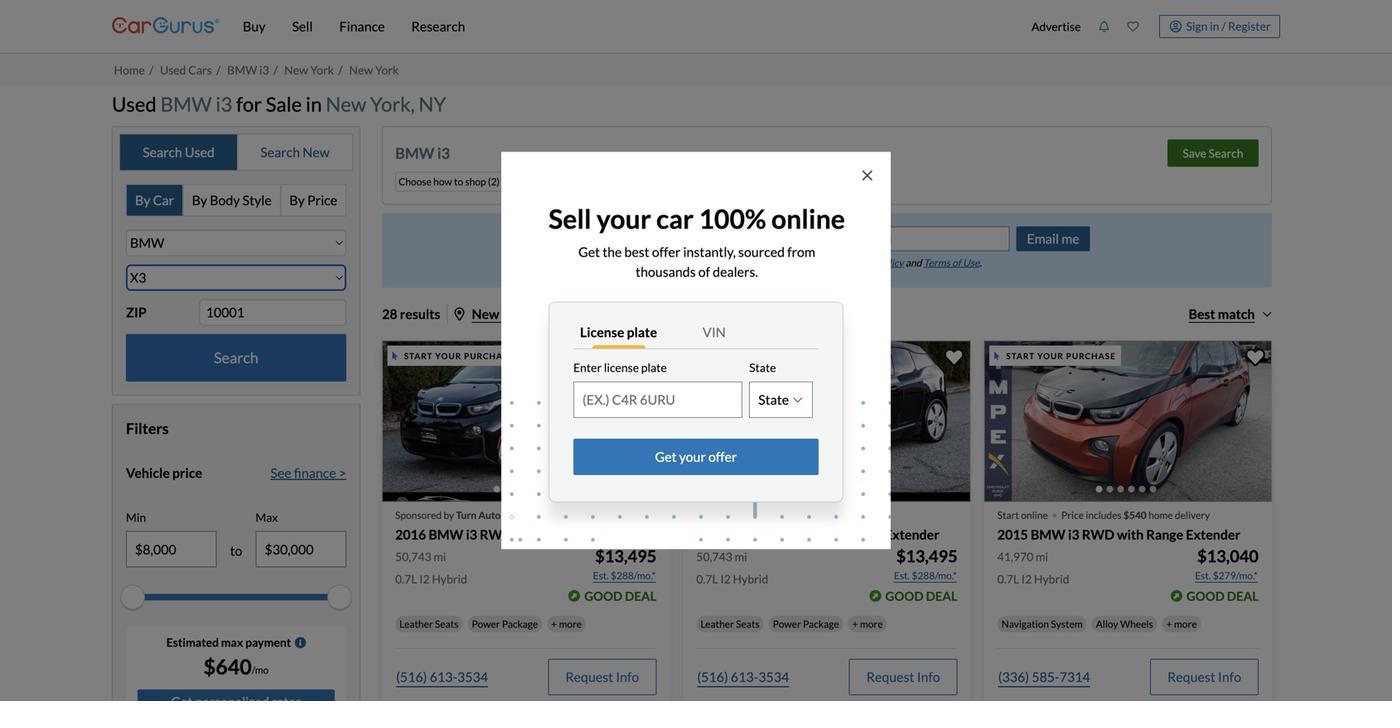 Task type: vqa. For each thing, say whether or not it's contained in the screenshot.
Turn Auto Mall - New Hyde Park 'image' on the left
yes



Task type: describe. For each thing, give the bounding box(es) containing it.
0 vertical spatial for
[[236, 92, 262, 116]]

by for by car
[[135, 192, 150, 208]]

0 vertical spatial ny
[[419, 92, 446, 116]]

$13,495 est. $288/mo.* for extender
[[894, 547, 958, 582]]

hybrid for finalize
[[733, 572, 768, 587]]

0.7l for turn
[[395, 572, 417, 587]]

from
[[787, 244, 815, 260]]

enter
[[573, 361, 602, 375]]

good for ·
[[1186, 589, 1225, 604]]

new york, ny
[[472, 306, 554, 322]]

new right new york link
[[349, 63, 373, 77]]

alloy
[[1096, 618, 1118, 630]]

your for car
[[597, 203, 651, 235]]

of inside the get the best offer instantly, sourced from thousands of dealers.
[[698, 264, 710, 280]]

+ for finalize
[[852, 618, 858, 630]]

range inside start online · price includes $540 home delivery 2015 bmw i3 rwd with range extender
[[1146, 527, 1183, 543]]

best
[[624, 244, 649, 260]]

1 black 2016 bmw i3 rwd with range extender wagon rear-wheel drive automatic image from the left
[[382, 341, 670, 503]]

2 good deal from the left
[[885, 589, 958, 604]]

turn
[[456, 510, 477, 522]]

previous image image for ·
[[994, 409, 1011, 435]]

plate inside tab
[[627, 324, 657, 341]]

these
[[775, 232, 804, 246]]

100%
[[699, 203, 766, 235]]

search button
[[126, 334, 346, 382]]

1 vertical spatial in
[[306, 92, 322, 116]]

user icon image
[[1169, 20, 1182, 33]]

finalize
[[751, 510, 782, 522]]

1 vertical spatial used
[[112, 92, 157, 116]]

state
[[749, 361, 776, 375]]

request info button for ·
[[1150, 659, 1259, 696]]

1 vertical spatial plate
[[641, 361, 667, 375]]

package for i3
[[502, 618, 538, 630]]

sponsored
[[395, 510, 442, 522]]

0.7l for finalize
[[696, 572, 718, 587]]

info for ·
[[1218, 669, 1241, 686]]

(516) 613-3534 button for 2016
[[395, 659, 489, 696]]

rwd inside start online, finalize with the dealer 2016 bmw i3 rwd with range extender
[[781, 527, 813, 543]]

mi for finalize
[[735, 550, 747, 564]]

me for email me
[[1062, 231, 1079, 247]]

0 vertical spatial used
[[160, 63, 186, 77]]

7314
[[1059, 669, 1090, 686]]

info for turn auto mall - new hyde park
[[616, 669, 639, 686]]

1 vertical spatial for
[[758, 232, 773, 246]]

enter license plate
[[573, 361, 667, 375]]

613- for rwd
[[731, 669, 758, 686]]

terms
[[924, 257, 950, 269]]

seats for 2016
[[435, 618, 458, 630]]

sell your car 100% online
[[549, 203, 845, 235]]

est. $288/mo.* button for extender
[[893, 568, 958, 584]]

power package for with
[[773, 618, 839, 630]]

2 black 2016 bmw i3 rwd with range extender wagon rear-wheel drive automatic image from the left
[[683, 341, 971, 503]]

2015
[[997, 527, 1028, 543]]

by for by price
[[289, 192, 305, 208]]

$13,040 est. $279/mo.*
[[1195, 547, 1259, 582]]

0 horizontal spatial and
[[673, 232, 692, 246]]

Min text field
[[127, 533, 216, 567]]

register
[[1228, 19, 1271, 33]]

me,"
[[750, 257, 768, 269]]

offer inside the get the best offer instantly, sourced from thousands of dealers.
[[652, 244, 681, 260]]

/ right home
[[149, 63, 153, 77]]

seats for rwd
[[736, 618, 760, 630]]

>
[[339, 465, 346, 481]]

license plate
[[580, 324, 657, 341]]

0 horizontal spatial york,
[[370, 92, 415, 116]]

$640 /mo
[[204, 655, 269, 680]]

good deal for turn auto mall - new hyde park
[[584, 589, 657, 604]]

tab list for enter license plate
[[573, 316, 819, 349]]

with down dealer
[[816, 527, 843, 543]]

50,743 mi 0.7l i2 hybrid for rwd
[[696, 550, 768, 587]]

save search button
[[1167, 139, 1259, 167]]

finance
[[294, 465, 336, 481]]

vin tab
[[696, 316, 819, 349]]

by car
[[135, 192, 174, 208]]

41,970
[[997, 550, 1033, 564]]

deal for turn auto mall - new hyde park
[[625, 589, 657, 604]]

·
[[1051, 499, 1058, 529]]

good deal for ·
[[1186, 589, 1259, 604]]

/ right the bmw i3 link at the left top of page
[[273, 63, 278, 77]]

estimated
[[166, 636, 219, 650]]

1 horizontal spatial of
[[952, 257, 961, 269]]

new york link
[[284, 63, 334, 77]]

50,743 mi 0.7l i2 hybrid for 2016
[[395, 550, 467, 587]]

$13,495 for extender
[[896, 547, 958, 567]]

privacy policy link
[[843, 257, 904, 269]]

body
[[210, 192, 240, 208]]

price inside tab
[[307, 192, 337, 208]]

new up "sale"
[[284, 63, 308, 77]]

i3 inside start online, finalize with the dealer 2016 bmw i3 rwd with range extender
[[767, 527, 778, 543]]

+ for ·
[[1166, 618, 1172, 630]]

search for search
[[214, 349, 258, 367]]

solar orange metallic w/frozen gray accent 2015 bmw i3 rwd with range extender wagon rear-wheel drive automatic image
[[984, 341, 1272, 503]]

50,743 for rwd
[[696, 550, 732, 564]]

email me
[[1027, 231, 1079, 247]]

email for email me
[[1027, 231, 1059, 247]]

home / used cars / bmw i3 / new york / new york
[[114, 63, 399, 77]]

613- for 2016
[[430, 669, 457, 686]]

dealer
[[822, 510, 849, 522]]

save search
[[1183, 146, 1243, 160]]

cars
[[188, 63, 212, 77]]

2 request info button from the left
[[849, 659, 958, 696]]

zip
[[126, 304, 147, 320]]

results.
[[806, 232, 844, 246]]

+ for turn
[[551, 618, 557, 630]]

mi for ·
[[1036, 550, 1048, 564]]

2 next image image from the left
[[944, 409, 961, 435]]

previous image image for finalize
[[693, 409, 710, 435]]

deal for ·
[[1227, 589, 1259, 604]]

navigation system
[[1002, 618, 1083, 630]]

request info for ·
[[1168, 669, 1241, 686]]

search used
[[143, 144, 215, 160]]

i2 for ·
[[1022, 572, 1032, 587]]

by for by body style
[[192, 192, 207, 208]]

(336) 585-7314
[[998, 669, 1090, 686]]

terms of use link
[[924, 257, 980, 269]]

sign in / register
[[1186, 19, 1271, 33]]

est. for turn auto mall - new hyde park
[[593, 570, 609, 582]]

saved cars image
[[1127, 21, 1139, 32]]

see finance >
[[270, 465, 346, 481]]

leather seats for 2016
[[399, 618, 458, 630]]

used cars link
[[160, 63, 212, 77]]

by left clicking at the top of page
[[672, 257, 684, 269]]

by car tab
[[127, 185, 184, 216]]

start online, finalize with the dealer 2016 bmw i3 rwd with range extender
[[696, 510, 939, 543]]

new
[[695, 232, 717, 246]]

i2 for turn
[[419, 572, 430, 587]]

/mo
[[252, 665, 269, 677]]

by body style
[[192, 192, 272, 208]]

listings
[[719, 232, 756, 246]]

how
[[433, 176, 452, 188]]

park
[[578, 510, 599, 522]]

new right 'map marker alt' image
[[472, 306, 499, 322]]

choose
[[399, 176, 431, 188]]

includes
[[1086, 510, 1122, 522]]

sign in / register menu item
[[1148, 15, 1280, 38]]

sign
[[1186, 19, 1208, 33]]

email for email me price drops and new listings for these results.
[[564, 232, 593, 246]]

auto
[[478, 510, 501, 522]]

vin
[[703, 324, 726, 341]]

license
[[604, 361, 639, 375]]

used bmw i3 for sale in new york, ny
[[112, 92, 446, 116]]

to inside button
[[454, 176, 463, 188]]

28
[[382, 306, 397, 322]]

search for search used
[[143, 144, 182, 160]]

2016 inside start online, finalize with the dealer 2016 bmw i3 rwd with range extender
[[696, 527, 727, 543]]

agree
[[788, 257, 813, 269]]

tab list for by car
[[119, 134, 353, 171]]

results
[[400, 306, 440, 322]]

thousands
[[636, 264, 696, 280]]

mi for turn
[[434, 550, 446, 564]]

you
[[770, 257, 786, 269]]

email me button
[[1016, 226, 1090, 251]]

cargurus logo homepage link link
[[112, 3, 220, 50]]

range inside sponsored by turn auto mall - new hyde park 2016 bmw i3 rwd with range extender
[[544, 527, 581, 543]]

the inside start online, finalize with the dealer 2016 bmw i3 rwd with range extender
[[805, 510, 820, 522]]

next image image for ·
[[1245, 409, 1262, 435]]

2 york from the left
[[375, 63, 399, 77]]

est. for ·
[[1195, 570, 1211, 582]]

new inside sponsored by turn auto mall - new hyde park 2016 bmw i3 rwd with range extender
[[530, 510, 551, 522]]

range inside start online, finalize with the dealer 2016 bmw i3 rwd with range extender
[[845, 527, 882, 543]]

(516) 613-3534 for rwd
[[697, 669, 789, 686]]

online inside start online · price includes $540 home delivery 2015 bmw i3 rwd with range extender
[[1021, 510, 1048, 522]]

license plate tab
[[573, 316, 696, 349]]

/ right new york link
[[338, 63, 343, 77]]

filters
[[126, 420, 169, 438]]

bmw right cars
[[227, 63, 257, 77]]

1 horizontal spatial price
[[613, 232, 639, 246]]

estimated max payment
[[166, 636, 291, 650]]

shop
[[465, 176, 486, 188]]

2 more from the left
[[860, 618, 883, 630]]



Task type: locate. For each thing, give the bounding box(es) containing it.
50,743 mi 0.7l i2 hybrid
[[395, 550, 467, 587], [696, 550, 768, 587]]

0 vertical spatial tab list
[[119, 134, 353, 171]]

i3 down the bmw i3 link at the left top of page
[[216, 92, 232, 116]]

2 hybrid from the left
[[733, 572, 768, 587]]

50,743 for 2016
[[395, 550, 431, 564]]

i3 down finalize
[[767, 527, 778, 543]]

offer up thousands
[[652, 244, 681, 260]]

est. inside $13,040 est. $279/mo.*
[[1195, 570, 1211, 582]]

system
[[1051, 618, 1083, 630]]

car
[[153, 192, 174, 208]]

by body style tab
[[184, 185, 281, 216]]

search inside the save search button
[[1209, 146, 1243, 160]]

1 leather seats from the left
[[399, 618, 458, 630]]

use
[[963, 257, 980, 269]]

search inside search button
[[214, 349, 258, 367]]

2 previous image image from the left
[[693, 409, 710, 435]]

50,743
[[395, 550, 431, 564], [696, 550, 732, 564]]

2 horizontal spatial range
[[1146, 527, 1183, 543]]

previous image image down mouse pointer icon
[[392, 409, 409, 435]]

2 $288/mo.* from the left
[[912, 570, 957, 582]]

bmw right 2015
[[1031, 527, 1066, 543]]

with inside sponsored by turn auto mall - new hyde park 2016 bmw i3 rwd with range extender
[[515, 527, 542, 543]]

2 horizontal spatial deal
[[1227, 589, 1259, 604]]

(516) 613-3534 button for rwd
[[696, 659, 790, 696]]

0 horizontal spatial seats
[[435, 618, 458, 630]]

1 horizontal spatial 3534
[[758, 669, 789, 686]]

1 vertical spatial your
[[679, 449, 706, 465]]

2016 inside sponsored by turn auto mall - new hyde park 2016 bmw i3 rwd with range extender
[[395, 527, 426, 543]]

package for range
[[803, 618, 839, 630]]

$288/mo.* for extender
[[912, 570, 957, 582]]

plate up "enter license plate" field
[[641, 361, 667, 375]]

rwd inside start online · price includes $540 home delivery 2015 bmw i3 rwd with range extender
[[1082, 527, 1114, 543]]

0 horizontal spatial $13,495
[[595, 547, 657, 567]]

1 rwd from the left
[[480, 527, 512, 543]]

tab list containing search used
[[119, 134, 353, 171]]

power for bmw
[[472, 618, 500, 630]]

0.7l inside '41,970 mi 0.7l i2 hybrid'
[[997, 572, 1019, 587]]

3 deal from the left
[[1227, 589, 1259, 604]]

extender inside start online, finalize with the dealer 2016 bmw i3 rwd with range extender
[[885, 527, 939, 543]]

Enter license plate field
[[574, 383, 742, 417]]

search inside search new 'tab'
[[260, 144, 300, 160]]

+ more
[[551, 618, 582, 630], [852, 618, 883, 630], [1166, 618, 1197, 630]]

mi inside '41,970 mi 0.7l i2 hybrid'
[[1036, 550, 1048, 564]]

vehicle
[[126, 465, 170, 481]]

used up body
[[185, 144, 215, 160]]

ZIP telephone field
[[199, 299, 346, 326]]

of down instantly,
[[698, 264, 710, 280]]

used down the home link
[[112, 92, 157, 116]]

1 horizontal spatial request info button
[[849, 659, 958, 696]]

turn auto mall - new hyde park image
[[555, 475, 670, 503]]

instantly,
[[683, 244, 736, 260]]

1 next image image from the left
[[643, 409, 660, 435]]

power for with
[[773, 618, 801, 630]]

1 3534 from the left
[[457, 669, 488, 686]]

mi down by
[[434, 550, 446, 564]]

york, right 'map marker alt' image
[[502, 306, 533, 322]]

york,
[[370, 92, 415, 116], [502, 306, 533, 322]]

black 2016 bmw i3 rwd with range extender wagon rear-wheel drive automatic image
[[382, 341, 670, 503], [683, 341, 971, 503]]

0 horizontal spatial email
[[564, 232, 593, 246]]

0 horizontal spatial est.
[[593, 570, 609, 582]]

2 request from the left
[[866, 669, 914, 686]]

leather for 2016
[[399, 618, 433, 630]]

$288/mo.* for rwd
[[611, 570, 656, 582]]

get
[[578, 244, 600, 260], [655, 449, 677, 465]]

1 50,743 from the left
[[395, 550, 431, 564]]

2 613- from the left
[[731, 669, 758, 686]]

0 horizontal spatial + more
[[551, 618, 582, 630]]

1 horizontal spatial + more
[[852, 618, 883, 630]]

home
[[114, 63, 145, 77]]

previous image image
[[392, 409, 409, 435], [693, 409, 710, 435], [994, 409, 1011, 435]]

2 est. from the left
[[894, 570, 910, 582]]

plate right license
[[627, 324, 657, 341]]

by price tab
[[281, 185, 346, 216]]

in
[[1210, 19, 1219, 33], [306, 92, 322, 116]]

1 package from the left
[[502, 618, 538, 630]]

i3 up how
[[437, 144, 450, 162]]

more for turn auto mall - new hyde park
[[559, 618, 582, 630]]

price left drops
[[613, 232, 639, 246]]

map marker alt image
[[454, 308, 464, 321]]

i2 down the "sponsored"
[[419, 572, 430, 587]]

york, up bmw i3
[[370, 92, 415, 116]]

mi down the online,
[[735, 550, 747, 564]]

sell your car 100% online dialog
[[0, 0, 1392, 702]]

range
[[544, 527, 581, 543], [845, 527, 882, 543], [1146, 527, 1183, 543]]

delivery
[[1175, 510, 1210, 522]]

0 horizontal spatial mi
[[434, 550, 446, 564]]

0 horizontal spatial $288/mo.*
[[611, 570, 656, 582]]

online inside dialog
[[771, 203, 845, 235]]

range down dealer
[[845, 527, 882, 543]]

1 horizontal spatial $13,495 est. $288/mo.*
[[894, 547, 958, 582]]

2 package from the left
[[803, 618, 839, 630]]

bmw inside start online · price includes $540 home delivery 2015 bmw i3 rwd with range extender
[[1031, 527, 1066, 543]]

0 horizontal spatial request
[[565, 669, 613, 686]]

by right style
[[289, 192, 305, 208]]

0 horizontal spatial in
[[306, 92, 322, 116]]

3 previous image image from the left
[[994, 409, 1011, 435]]

with down - on the left
[[515, 527, 542, 543]]

offer up the online,
[[708, 449, 737, 465]]

to right how
[[454, 176, 463, 188]]

2 $13,495 est. $288/mo.* from the left
[[894, 547, 958, 582]]

1 50,743 mi 0.7l i2 hybrid from the left
[[395, 550, 467, 587]]

0 horizontal spatial online
[[771, 203, 845, 235]]

policy
[[877, 257, 904, 269]]

previous image image down mouse pointer image
[[994, 409, 1011, 435]]

1 horizontal spatial good
[[885, 589, 924, 604]]

3 0.7l from the left
[[997, 572, 1019, 587]]

search up the car
[[143, 144, 182, 160]]

1 horizontal spatial mi
[[735, 550, 747, 564]]

613-
[[430, 669, 457, 686], [731, 669, 758, 686]]

save
[[1183, 146, 1206, 160]]

start online · price includes $540 home delivery 2015 bmw i3 rwd with range extender
[[997, 499, 1241, 543]]

2 i2 from the left
[[720, 572, 731, 587]]

i2 down 41,970
[[1022, 572, 1032, 587]]

2 rwd from the left
[[781, 527, 813, 543]]

2016 down the online,
[[696, 527, 727, 543]]

mouse pointer image
[[994, 352, 1000, 360]]

1 vertical spatial to
[[815, 257, 824, 269]]

28 results
[[382, 306, 440, 322]]

1 horizontal spatial and
[[906, 257, 922, 269]]

tab list containing by car
[[126, 184, 346, 217]]

get for get the best offer instantly, sourced from thousands of dealers.
[[578, 244, 600, 260]]

hybrid for turn
[[432, 572, 467, 587]]

1 2016 from the left
[[395, 527, 426, 543]]

1 0.7l from the left
[[395, 572, 417, 587]]

in right sign
[[1210, 19, 1219, 33]]

3 request info button from the left
[[1150, 659, 1259, 696]]

i2 inside '41,970 mi 0.7l i2 hybrid'
[[1022, 572, 1032, 587]]

our
[[826, 257, 841, 269]]

search inside the search used tab
[[143, 144, 182, 160]]

i2
[[419, 572, 430, 587], [720, 572, 731, 587], [1022, 572, 1032, 587]]

1 613- from the left
[[430, 669, 457, 686]]

2 vertical spatial to
[[230, 543, 242, 559]]

3 good deal from the left
[[1186, 589, 1259, 604]]

1 more from the left
[[559, 618, 582, 630]]

2 good from the left
[[885, 589, 924, 604]]

leather
[[399, 618, 433, 630], [700, 618, 734, 630]]

privacy
[[843, 257, 875, 269]]

est. $279/mo.* button
[[1194, 568, 1259, 584]]

max
[[256, 511, 278, 525]]

search new tab
[[238, 134, 352, 170]]

1 (516) from the left
[[396, 669, 427, 686]]

Email email field
[[852, 227, 1009, 250]]

i3 up "used bmw i3 for sale in new york, ny"
[[259, 63, 269, 77]]

dealers.
[[713, 264, 758, 280]]

0.7l for ·
[[997, 572, 1019, 587]]

(516) 613-3534 for 2016
[[396, 669, 488, 686]]

0 horizontal spatial ny
[[419, 92, 446, 116]]

0 horizontal spatial +
[[551, 618, 557, 630]]

1 $13,495 from the left
[[595, 547, 657, 567]]

2 $13,495 from the left
[[896, 547, 958, 567]]

i2 down the online,
[[720, 572, 731, 587]]

price right ·
[[1061, 510, 1084, 522]]

by price
[[289, 192, 337, 208]]

0 horizontal spatial to
[[230, 543, 242, 559]]

1 horizontal spatial rwd
[[781, 527, 813, 543]]

$13,495 est. $288/mo.* for rwd
[[593, 547, 657, 582]]

min
[[126, 511, 146, 525]]

bmw inside start online, finalize with the dealer 2016 bmw i3 rwd with range extender
[[730, 527, 764, 543]]

bmw down used cars link
[[160, 92, 212, 116]]

new
[[284, 63, 308, 77], [349, 63, 373, 77], [326, 92, 366, 116], [303, 144, 330, 160], [472, 306, 499, 322], [530, 510, 551, 522]]

tab list
[[119, 134, 353, 171], [126, 184, 346, 217], [573, 316, 819, 349]]

start for ·
[[997, 510, 1019, 522]]

1 (516) 613-3534 button from the left
[[395, 659, 489, 696]]

2 (516) 613-3534 button from the left
[[696, 659, 790, 696]]

1 power package from the left
[[472, 618, 538, 630]]

clicking
[[686, 257, 718, 269]]

0 horizontal spatial 613-
[[430, 669, 457, 686]]

2 horizontal spatial hybrid
[[1034, 572, 1069, 587]]

menu containing sign in / register
[[1023, 3, 1280, 50]]

range down hyde
[[544, 527, 581, 543]]

to
[[454, 176, 463, 188], [815, 257, 824, 269], [230, 543, 242, 559]]

more for ·
[[1174, 618, 1197, 630]]

i3
[[259, 63, 269, 77], [216, 92, 232, 116], [437, 144, 450, 162], [466, 527, 477, 543], [767, 527, 778, 543], [1068, 527, 1079, 543]]

0 horizontal spatial $13,495 est. $288/mo.*
[[593, 547, 657, 582]]

-
[[524, 510, 528, 522]]

1 $288/mo.* from the left
[[611, 570, 656, 582]]

1 horizontal spatial me
[[1062, 231, 1079, 247]]

1 request info button from the left
[[548, 659, 657, 696]]

get inside the get the best offer instantly, sourced from thousands of dealers.
[[578, 244, 600, 260]]

est.
[[593, 570, 609, 582], [894, 570, 910, 582], [1195, 570, 1211, 582]]

by left body
[[192, 192, 207, 208]]

1 horizontal spatial +
[[852, 618, 858, 630]]

1 horizontal spatial est. $288/mo.* button
[[893, 568, 958, 584]]

me
[[1062, 231, 1079, 247], [595, 232, 611, 246]]

rwd down finalize
[[781, 527, 813, 543]]

3 more from the left
[[1174, 618, 1197, 630]]

1 previous image image from the left
[[392, 409, 409, 435]]

your down "enter license plate" field
[[679, 449, 706, 465]]

hybrid inside '41,970 mi 0.7l i2 hybrid'
[[1034, 572, 1069, 587]]

with right finalize
[[784, 510, 803, 522]]

3534 for bmw
[[457, 669, 488, 686]]

$13,495 for rwd
[[595, 547, 657, 567]]

1 horizontal spatial ny
[[535, 306, 554, 322]]

and right policy
[[906, 257, 922, 269]]

1 extender from the left
[[584, 527, 638, 543]]

1 vertical spatial price
[[172, 465, 202, 481]]

get for get your offer
[[655, 449, 677, 465]]

rwd inside sponsored by turn auto mall - new hyde park 2016 bmw i3 rwd with range extender
[[480, 527, 512, 543]]

2 50,743 from the left
[[696, 550, 732, 564]]

1 horizontal spatial to
[[454, 176, 463, 188]]

start up 2015
[[997, 510, 1019, 522]]

1 vertical spatial price
[[1061, 510, 1084, 522]]

new york, ny button
[[454, 306, 554, 322]]

hyde
[[552, 510, 576, 522]]

50,743 down the "sponsored"
[[395, 550, 431, 564]]

with inside start online · price includes $540 home delivery 2015 bmw i3 rwd with range extender
[[1117, 527, 1144, 543]]

3 next image image from the left
[[1245, 409, 1262, 435]]

home link
[[114, 63, 145, 77]]

2 horizontal spatial more
[[1174, 618, 1197, 630]]

menu
[[1023, 3, 1280, 50]]

3 + more from the left
[[1166, 618, 1197, 630]]

1 horizontal spatial power
[[773, 618, 801, 630]]

3 mi from the left
[[1036, 550, 1048, 564]]

2 start from the left
[[997, 510, 1019, 522]]

advertise link
[[1023, 3, 1090, 50]]

start for finalize
[[696, 510, 718, 522]]

start inside start online, finalize with the dealer 2016 bmw i3 rwd with range extender
[[696, 510, 718, 522]]

next image image
[[643, 409, 660, 435], [944, 409, 961, 435], [1245, 409, 1262, 435]]

your for offer
[[679, 449, 706, 465]]

cargurus logo homepage link image
[[112, 3, 220, 50]]

by
[[444, 510, 454, 522]]

email inside button
[[1027, 231, 1059, 247]]

for left these
[[758, 232, 773, 246]]

start inside start online · price includes $540 home delivery 2015 bmw i3 rwd with range extender
[[997, 510, 1019, 522]]

0 horizontal spatial black 2016 bmw i3 rwd with range extender wagon rear-wheel drive automatic image
[[382, 341, 670, 503]]

1 horizontal spatial (516) 613-3534 button
[[696, 659, 790, 696]]

2 horizontal spatial i2
[[1022, 572, 1032, 587]]

0 horizontal spatial more
[[559, 618, 582, 630]]

sign in / register link
[[1159, 15, 1280, 38]]

leather seats for rwd
[[700, 618, 760, 630]]

50,743 mi 0.7l i2 hybrid down the "sponsored"
[[395, 550, 467, 587]]

2 0.7l from the left
[[696, 572, 718, 587]]

1 hybrid from the left
[[432, 572, 467, 587]]

me for email me price drops and new listings for these results.
[[595, 232, 611, 246]]

2 horizontal spatial request info
[[1168, 669, 1241, 686]]

0 horizontal spatial previous image image
[[392, 409, 409, 435]]

sourced
[[738, 244, 785, 260]]

new right - on the left
[[530, 510, 551, 522]]

1 est. from the left
[[593, 570, 609, 582]]

of left use
[[952, 257, 961, 269]]

i3 inside start online · price includes $540 home delivery 2015 bmw i3 rwd with range extender
[[1068, 527, 1079, 543]]

hybrid for ·
[[1034, 572, 1069, 587]]

1 horizontal spatial price
[[1061, 510, 1084, 522]]

2 2016 from the left
[[696, 527, 727, 543]]

2 horizontal spatial 0.7l
[[997, 572, 1019, 587]]

sell
[[549, 203, 591, 235]]

i3 right ·
[[1068, 527, 1079, 543]]

to left the max text box
[[230, 543, 242, 559]]

get your offer
[[655, 449, 737, 465]]

3 est. from the left
[[1195, 570, 1211, 582]]

new up by price
[[303, 144, 330, 160]]

/ right cars
[[216, 63, 221, 77]]

0 horizontal spatial (516)
[[396, 669, 427, 686]]

2 info from the left
[[917, 669, 940, 686]]

3 range from the left
[[1146, 527, 1183, 543]]

price down search new 'tab' in the left top of the page
[[307, 192, 337, 208]]

to left our
[[815, 257, 824, 269]]

email
[[1027, 231, 1059, 247], [564, 232, 593, 246]]

search right save
[[1209, 146, 1243, 160]]

your up best at the left top
[[597, 203, 651, 235]]

good deal
[[584, 589, 657, 604], [885, 589, 958, 604], [1186, 589, 1259, 604]]

tab list containing license plate
[[573, 316, 819, 349]]

home
[[1149, 510, 1173, 522]]

50,743 down the online,
[[696, 550, 732, 564]]

bmw
[[227, 63, 257, 77], [160, 92, 212, 116], [395, 144, 434, 162], [429, 527, 463, 543], [730, 527, 764, 543], [1031, 527, 1066, 543]]

1 horizontal spatial extender
[[885, 527, 939, 543]]

1 info from the left
[[616, 669, 639, 686]]

50,743 mi 0.7l i2 hybrid down the online,
[[696, 550, 768, 587]]

for down the bmw i3 link at the left top of page
[[236, 92, 262, 116]]

leather for rwd
[[700, 618, 734, 630]]

1 start from the left
[[696, 510, 718, 522]]

online left ·
[[1021, 510, 1048, 522]]

see finance > link
[[270, 463, 346, 483]]

bmw down by
[[429, 527, 463, 543]]

mi right 41,970
[[1036, 550, 1048, 564]]

1 horizontal spatial start
[[997, 510, 1019, 522]]

1 seats from the left
[[435, 618, 458, 630]]

request info for turn auto mall - new hyde park
[[565, 669, 639, 686]]

online up from
[[771, 203, 845, 235]]

(516) 613-3534
[[396, 669, 488, 686], [697, 669, 789, 686]]

2 horizontal spatial extender
[[1186, 527, 1241, 543]]

2016 down the "sponsored"
[[395, 527, 426, 543]]

hybrid down finalize
[[733, 572, 768, 587]]

2 mi from the left
[[735, 550, 747, 564]]

0 vertical spatial price
[[613, 232, 639, 246]]

bmw up choose
[[395, 144, 434, 162]]

request for turn auto mall - new hyde park
[[565, 669, 613, 686]]

0 vertical spatial and
[[673, 232, 692, 246]]

1 deal from the left
[[625, 589, 657, 604]]

0 horizontal spatial (516) 613-3534 button
[[395, 659, 489, 696]]

2 horizontal spatial rwd
[[1082, 527, 1114, 543]]

deal
[[625, 589, 657, 604], [926, 589, 958, 604], [1227, 589, 1259, 604]]

1 request from the left
[[565, 669, 613, 686]]

get inside get your offer button
[[655, 449, 677, 465]]

Max text field
[[256, 533, 346, 567]]

"email
[[720, 257, 748, 269]]

i3 inside sponsored by turn auto mall - new hyde park 2016 bmw i3 rwd with range extender
[[466, 527, 477, 543]]

0 horizontal spatial 50,743 mi 0.7l i2 hybrid
[[395, 550, 467, 587]]

see
[[270, 465, 291, 481]]

max
[[221, 636, 243, 650]]

0 vertical spatial york,
[[370, 92, 415, 116]]

york up "used bmw i3 for sale in new york, ny"
[[310, 63, 334, 77]]

1 + from the left
[[551, 618, 557, 630]]

3 + from the left
[[1166, 618, 1172, 630]]

1 horizontal spatial $288/mo.*
[[912, 570, 957, 582]]

1 york from the left
[[310, 63, 334, 77]]

3534 for with
[[758, 669, 789, 686]]

the
[[603, 244, 622, 260], [805, 510, 820, 522]]

rwd down the includes
[[1082, 527, 1114, 543]]

1 i2 from the left
[[419, 572, 430, 587]]

2 (516) 613-3534 from the left
[[697, 669, 789, 686]]

the left dealer
[[805, 510, 820, 522]]

0 horizontal spatial extender
[[584, 527, 638, 543]]

by inside tab
[[289, 192, 305, 208]]

2 est. $288/mo.* button from the left
[[893, 568, 958, 584]]

1 horizontal spatial range
[[845, 527, 882, 543]]

1 good from the left
[[584, 589, 622, 604]]

by left the car
[[135, 192, 150, 208]]

used inside tab
[[185, 144, 215, 160]]

(336)
[[998, 669, 1029, 686]]

hybrid up navigation system at the right
[[1034, 572, 1069, 587]]

get down 'sell'
[[578, 244, 600, 260]]

your inside button
[[679, 449, 706, 465]]

2 3534 from the left
[[758, 669, 789, 686]]

tab list inside sell your car 100% online dialog
[[573, 316, 819, 349]]

2 power from the left
[[773, 618, 801, 630]]

get down "enter license plate" field
[[655, 449, 677, 465]]

/ inside menu item
[[1222, 19, 1226, 33]]

new inside 'tab'
[[303, 144, 330, 160]]

0 horizontal spatial package
[[502, 618, 538, 630]]

info
[[616, 669, 639, 686], [917, 669, 940, 686], [1218, 669, 1241, 686]]

1 horizontal spatial leather
[[700, 618, 734, 630]]

1 horizontal spatial email
[[1027, 231, 1059, 247]]

hybrid down by
[[432, 572, 467, 587]]

request
[[565, 669, 613, 686], [866, 669, 914, 686], [1168, 669, 1215, 686]]

search down "used bmw i3 for sale in new york, ny"
[[260, 144, 300, 160]]

the left best at the left top
[[603, 244, 622, 260]]

1 vertical spatial york,
[[502, 306, 533, 322]]

3 hybrid from the left
[[1034, 572, 1069, 587]]

start
[[696, 510, 718, 522], [997, 510, 1019, 522]]

3 request from the left
[[1168, 669, 1215, 686]]

bmw down the online,
[[730, 527, 764, 543]]

0 horizontal spatial power
[[472, 618, 500, 630]]

bmw i3 link
[[227, 63, 269, 77]]

york right new york link
[[375, 63, 399, 77]]

0 horizontal spatial rwd
[[480, 527, 512, 543]]

search used tab
[[120, 134, 238, 170]]

3 i2 from the left
[[1022, 572, 1032, 587]]

info circle image
[[294, 638, 306, 649]]

0 horizontal spatial good
[[584, 589, 622, 604]]

choose how to shop (2)
[[399, 176, 500, 188]]

range down home
[[1146, 527, 1183, 543]]

and left new
[[673, 232, 692, 246]]

1 horizontal spatial leather seats
[[700, 618, 760, 630]]

2 vertical spatial used
[[185, 144, 215, 160]]

.
[[980, 257, 982, 269]]

1 request info from the left
[[565, 669, 639, 686]]

extender
[[584, 527, 638, 543], [885, 527, 939, 543], [1186, 527, 1241, 543]]

/ left register
[[1222, 19, 1226, 33]]

2 leather from the left
[[700, 618, 734, 630]]

2 + more from the left
[[852, 618, 883, 630]]

(2)
[[488, 176, 500, 188]]

1 horizontal spatial $13,495
[[896, 547, 958, 567]]

(516) for rwd
[[697, 669, 728, 686]]

0 horizontal spatial price
[[172, 465, 202, 481]]

i2 for finalize
[[720, 572, 731, 587]]

2 seats from the left
[[736, 618, 760, 630]]

0.7l
[[395, 572, 417, 587], [696, 572, 718, 587], [997, 572, 1019, 587]]

3 request info from the left
[[1168, 669, 1241, 686]]

1 (516) 613-3534 from the left
[[396, 669, 488, 686]]

1 horizontal spatial good deal
[[885, 589, 958, 604]]

$13,040
[[1197, 547, 1259, 567]]

sale
[[266, 92, 302, 116]]

1 horizontal spatial seats
[[736, 618, 760, 630]]

price inside start online · price includes $540 home delivery 2015 bmw i3 rwd with range extender
[[1061, 510, 1084, 522]]

rwd down auto
[[480, 527, 512, 543]]

2 deal from the left
[[926, 589, 958, 604]]

1 horizontal spatial offer
[[708, 449, 737, 465]]

1 horizontal spatial york,
[[502, 306, 533, 322]]

+ more for ·
[[1166, 618, 1197, 630]]

2 request info from the left
[[866, 669, 940, 686]]

1 leather from the left
[[399, 618, 433, 630]]

2 extender from the left
[[885, 527, 939, 543]]

1 $13,495 est. $288/mo.* from the left
[[593, 547, 657, 582]]

search new
[[260, 144, 330, 160]]

in inside menu item
[[1210, 19, 1219, 33]]

in right "sale"
[[306, 92, 322, 116]]

mouse pointer image
[[392, 352, 397, 360]]

(336) 585-7314 button
[[997, 659, 1091, 696]]

/
[[1222, 19, 1226, 33], [149, 63, 153, 77], [216, 63, 221, 77], [273, 63, 278, 77], [338, 63, 343, 77]]

0 horizontal spatial start
[[696, 510, 718, 522]]

good for turn auto mall - new hyde park
[[584, 589, 622, 604]]

wheels
[[1120, 618, 1153, 630]]

0 horizontal spatial the
[[603, 244, 622, 260]]

previous image image for turn
[[392, 409, 409, 435]]

1 horizontal spatial black 2016 bmw i3 rwd with range extender wagon rear-wheel drive automatic image
[[683, 341, 971, 503]]

3 rwd from the left
[[1082, 527, 1114, 543]]

2 leather seats from the left
[[700, 618, 760, 630]]

used left cars
[[160, 63, 186, 77]]

offer inside button
[[708, 449, 737, 465]]

+ more for turn auto mall - new hyde park
[[551, 618, 582, 630]]

2 (516) from the left
[[697, 669, 728, 686]]

(516) for 2016
[[396, 669, 427, 686]]

new down new york link
[[326, 92, 366, 116]]

the inside the get the best offer instantly, sourced from thousands of dealers.
[[603, 244, 622, 260]]

me inside button
[[1062, 231, 1079, 247]]

1 vertical spatial get
[[655, 449, 677, 465]]

close image
[[862, 167, 872, 184]]

1 horizontal spatial york
[[375, 63, 399, 77]]

start left the online,
[[696, 510, 718, 522]]

mi
[[434, 550, 446, 564], [735, 550, 747, 564], [1036, 550, 1048, 564]]

1 horizontal spatial 2016
[[696, 527, 727, 543]]

1 power from the left
[[472, 618, 500, 630]]

0 vertical spatial in
[[1210, 19, 1219, 33]]

2 50,743 mi 0.7l i2 hybrid from the left
[[696, 550, 768, 587]]

2 horizontal spatial + more
[[1166, 618, 1197, 630]]

rwd
[[480, 527, 512, 543], [781, 527, 813, 543], [1082, 527, 1114, 543]]

vehicle price
[[126, 465, 202, 481]]

good
[[584, 589, 622, 604], [885, 589, 924, 604], [1186, 589, 1225, 604]]

0 horizontal spatial request info button
[[548, 659, 657, 696]]

with down $540
[[1117, 527, 1144, 543]]

1 horizontal spatial request info
[[866, 669, 940, 686]]

navigation
[[1002, 618, 1049, 630]]

extender inside sponsored by turn auto mall - new hyde park 2016 bmw i3 rwd with range extender
[[584, 527, 638, 543]]

$540
[[1124, 510, 1147, 522]]

2 horizontal spatial to
[[815, 257, 824, 269]]

next image image for turn auto mall - new hyde park
[[643, 409, 660, 435]]

extender inside start online · price includes $540 home delivery 2015 bmw i3 rwd with range extender
[[1186, 527, 1241, 543]]

i3 down turn
[[466, 527, 477, 543]]

0 vertical spatial price
[[307, 192, 337, 208]]

request for ·
[[1168, 669, 1215, 686]]

3 extender from the left
[[1186, 527, 1241, 543]]

search for search new
[[260, 144, 300, 160]]

1 range from the left
[[544, 527, 581, 543]]

2 + from the left
[[852, 618, 858, 630]]

bmw inside sponsored by turn auto mall - new hyde park 2016 bmw i3 rwd with range extender
[[429, 527, 463, 543]]

1 horizontal spatial hybrid
[[733, 572, 768, 587]]

get your offer button
[[573, 439, 819, 475]]

license
[[580, 324, 624, 341]]

1 good deal from the left
[[584, 589, 657, 604]]

0 horizontal spatial power package
[[472, 618, 538, 630]]

0 horizontal spatial for
[[236, 92, 262, 116]]

1 horizontal spatial your
[[679, 449, 706, 465]]

request info button for turn auto mall - new hyde park
[[548, 659, 657, 696]]

0 horizontal spatial deal
[[625, 589, 657, 604]]

previous image image up get your offer
[[693, 409, 710, 435]]

2 range from the left
[[845, 527, 882, 543]]

2 power package from the left
[[773, 618, 839, 630]]

3 good from the left
[[1186, 589, 1225, 604]]

1 horizontal spatial 0.7l
[[696, 572, 718, 587]]

3 info from the left
[[1218, 669, 1241, 686]]

1 horizontal spatial online
[[1021, 510, 1048, 522]]

menu bar
[[220, 0, 1023, 53]]

price right vehicle
[[172, 465, 202, 481]]

search down "zip" phone field
[[214, 349, 258, 367]]

0 horizontal spatial range
[[544, 527, 581, 543]]

1 vertical spatial online
[[1021, 510, 1048, 522]]

1 mi from the left
[[434, 550, 446, 564]]

power package for bmw
[[472, 618, 538, 630]]

est. $288/mo.* button for rwd
[[592, 568, 657, 584]]



